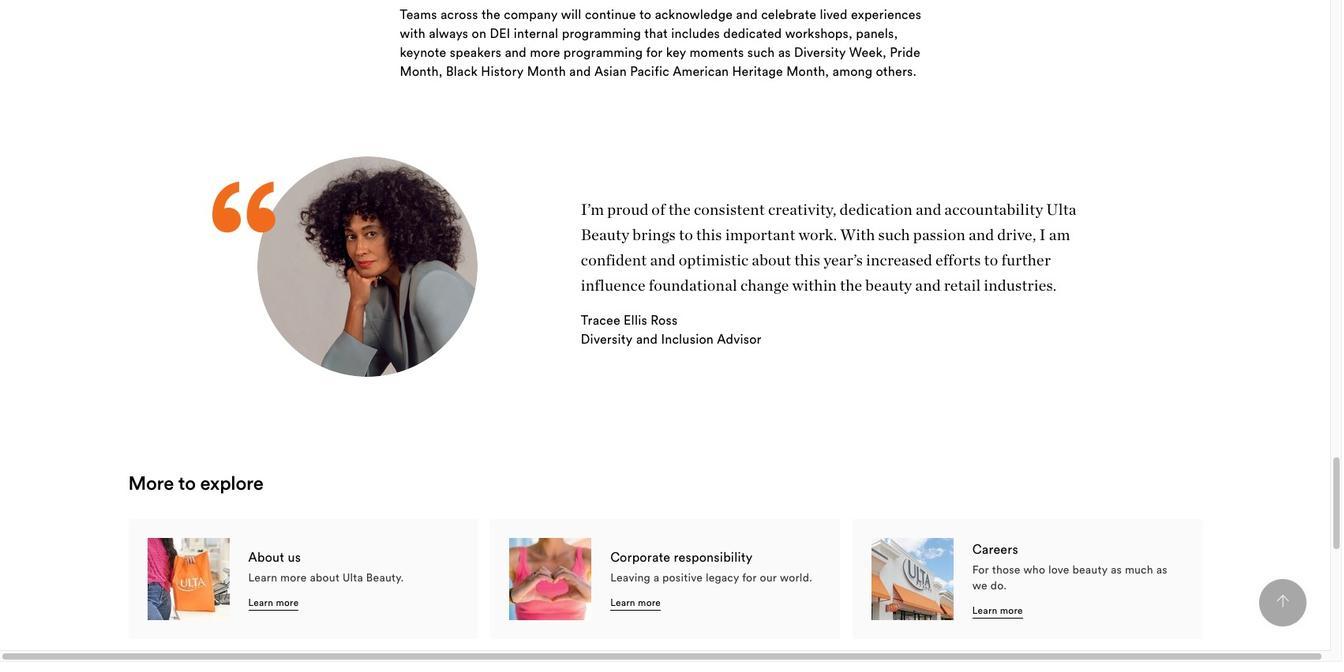 Task type: vqa. For each thing, say whether or not it's contained in the screenshot.


Task type: describe. For each thing, give the bounding box(es) containing it.
dedicated
[[724, 25, 783, 41]]

teams
[[400, 6, 437, 22]]

our
[[760, 570, 778, 584]]

legacy
[[706, 570, 740, 584]]

back to top image
[[1277, 595, 1290, 608]]

learn more for for
[[973, 604, 1024, 616]]

increased
[[867, 251, 933, 270]]

creativity,
[[769, 200, 837, 219]]

and up history
[[505, 44, 527, 60]]

across
[[441, 6, 478, 22]]

do.
[[991, 578, 1007, 592]]

ulta inside about us learn more about ulta beauty.
[[343, 570, 363, 584]]

work.
[[799, 225, 838, 244]]

i
[[1040, 225, 1047, 244]]

more inside about us learn more about ulta beauty.
[[280, 570, 307, 584]]

company
[[504, 6, 558, 22]]

speakers
[[450, 44, 502, 60]]

to inside teams across the company will continue to acknowledge and celebrate lived experiences with always on dei internal programming that includes dedicated workshops, panels, keynote speakers and more programming for key moments such as diversity week, pride month, black history month and asian pacific american heritage month, among others.
[[640, 6, 652, 22]]

learn for about
[[248, 596, 273, 608]]

diversity inside tracee ellis ross diversity and inclusion advisor
[[581, 331, 633, 347]]

for inside teams across the company will continue to acknowledge and celebrate lived experiences with always on dei internal programming that includes dedicated workshops, panels, keynote speakers and more programming for key moments such as diversity week, pride month, black history month and asian pacific american heritage month, among others.
[[647, 44, 663, 60]]

celebrate
[[762, 6, 817, 22]]

with
[[841, 225, 876, 244]]

a
[[654, 570, 660, 584]]

more for corporate responsibility
[[638, 596, 661, 608]]

such inside teams across the company will continue to acknowledge and celebrate lived experiences with always on dei internal programming that includes dedicated workshops, panels, keynote speakers and more programming for key moments such as diversity week, pride month, black history month and asian pacific american heritage month, among others.
[[748, 44, 775, 60]]

heritage
[[733, 63, 784, 79]]

i'm
[[581, 200, 604, 219]]

panels,
[[857, 25, 899, 41]]

moments
[[690, 44, 745, 60]]

tracee
[[581, 312, 621, 328]]

more for about us
[[276, 596, 299, 608]]

more inside teams across the company will continue to acknowledge and celebrate lived experiences with always on dei internal programming that includes dedicated workshops, panels, keynote speakers and more programming for key moments such as diversity week, pride month, black history month and asian pacific american heritage month, among others.
[[530, 44, 561, 60]]

to right more
[[178, 471, 196, 494]]

corporate responsibility leaving a positive legacy for our world.
[[611, 549, 813, 584]]

am
[[1050, 225, 1071, 244]]

beauty inside i'm proud of the consistent creativity, dedication and accountability ulta beauty brings to this important work. with such passion and drive, i am confident and optimistic about this year's increased efforts to further influence foundational change within the beauty and retail industries.
[[866, 276, 913, 295]]

careers for those who love beauty as much as we do.
[[973, 541, 1168, 592]]

us
[[288, 549, 301, 565]]

2 horizontal spatial as
[[1157, 562, 1168, 577]]

beauty inside "careers for those who love beauty as much as we do."
[[1073, 562, 1109, 577]]

for
[[973, 562, 990, 577]]

within
[[793, 276, 838, 295]]

confident
[[581, 251, 647, 270]]

black
[[446, 63, 478, 79]]

those
[[993, 562, 1021, 577]]

2 month, from the left
[[787, 63, 830, 79]]

tracee ellis ross diversity and inclusion advisor
[[581, 312, 762, 347]]

ross
[[651, 312, 678, 328]]

we
[[973, 578, 988, 592]]

1 vertical spatial programming
[[564, 44, 643, 60]]

efforts
[[936, 251, 982, 270]]

accountability
[[945, 200, 1044, 219]]

teams across the company will continue to acknowledge and celebrate lived experiences with always on dei internal programming that includes dedicated workshops, panels, keynote speakers and more programming for key moments such as diversity week, pride month, black history month and asian pacific american heritage month, among others.
[[400, 6, 922, 79]]

about inside about us learn more about ulta beauty.
[[310, 570, 340, 584]]

explore
[[200, 471, 264, 494]]

others.
[[877, 63, 917, 79]]

learn inside about us learn more about ulta beauty.
[[248, 570, 278, 584]]

much
[[1126, 562, 1154, 577]]

history
[[481, 63, 524, 79]]

of
[[652, 200, 666, 219]]

as inside teams across the company will continue to acknowledge and celebrate lived experiences with always on dei internal programming that includes dedicated workshops, panels, keynote speakers and more programming for key moments such as diversity week, pride month, black history month and asian pacific american heritage month, among others.
[[779, 44, 791, 60]]

includes
[[672, 25, 721, 41]]

responsibility
[[674, 549, 753, 565]]

more to explore
[[128, 471, 264, 494]]

learn more for us
[[248, 596, 299, 608]]

diversity inside teams across the company will continue to acknowledge and celebrate lived experiences with always on dei internal programming that includes dedicated workshops, panels, keynote speakers and more programming for key moments such as diversity week, pride month, black history month and asian pacific american heritage month, among others.
[[795, 44, 847, 60]]

optimistic
[[679, 251, 749, 270]]

on
[[472, 25, 487, 41]]

pride
[[890, 44, 921, 60]]

to right brings
[[679, 225, 694, 244]]

industries.
[[985, 276, 1057, 295]]

that
[[645, 25, 668, 41]]

careers
[[973, 541, 1019, 557]]

key
[[666, 44, 687, 60]]

retail
[[945, 276, 981, 295]]

year's
[[824, 251, 864, 270]]

learn more for responsibility
[[611, 596, 661, 608]]

american
[[673, 63, 729, 79]]

and up passion at right
[[916, 200, 942, 219]]

inclusion
[[662, 331, 714, 347]]

drive,
[[998, 225, 1037, 244]]

experiences
[[852, 6, 922, 22]]

keynote
[[400, 44, 447, 60]]

such inside i'm proud of the consistent creativity, dedication and accountability ulta beauty brings to this important work. with such passion and drive, i am confident and optimistic about this year's increased efforts to further influence foundational change within the beauty and retail industries.
[[879, 225, 911, 244]]

the inside teams across the company will continue to acknowledge and celebrate lived experiences with always on dei internal programming that includes dedicated workshops, panels, keynote speakers and more programming for key moments such as diversity week, pride month, black history month and asian pacific american heritage month, among others.
[[482, 6, 501, 22]]

about inside i'm proud of the consistent creativity, dedication and accountability ulta beauty brings to this important work. with such passion and drive, i am confident and optimistic about this year's increased efforts to further influence foundational change within the beauty and retail industries.
[[752, 251, 792, 270]]

acknowledge
[[655, 6, 733, 22]]

beauty.
[[366, 570, 404, 584]]



Task type: locate. For each thing, give the bounding box(es) containing it.
1 vertical spatial beauty
[[1073, 562, 1109, 577]]

more
[[530, 44, 561, 60], [280, 570, 307, 584], [276, 596, 299, 608], [638, 596, 661, 608], [1001, 604, 1024, 616]]

0 vertical spatial programming
[[562, 25, 641, 41]]

and up dedicated
[[737, 6, 758, 22]]

learn more down do. at the right bottom of page
[[973, 604, 1024, 616]]

such up the heritage
[[748, 44, 775, 60]]

ellis
[[624, 312, 648, 328]]

2 horizontal spatial the
[[841, 276, 863, 295]]

pacific
[[631, 63, 670, 79]]

0 horizontal spatial learn more
[[248, 596, 299, 608]]

week,
[[850, 44, 887, 60]]

and down the accountability
[[969, 225, 995, 244]]

positive
[[663, 570, 703, 584]]

consistent
[[694, 200, 766, 219]]

0 horizontal spatial as
[[779, 44, 791, 60]]

month, down keynote
[[400, 63, 443, 79]]

for down that
[[647, 44, 663, 60]]

learn for careers
[[973, 604, 998, 616]]

0 vertical spatial ulta
[[1047, 200, 1077, 219]]

month,
[[400, 63, 443, 79], [787, 63, 830, 79]]

2 vertical spatial the
[[841, 276, 863, 295]]

leaving
[[611, 570, 651, 584]]

such
[[748, 44, 775, 60], [879, 225, 911, 244]]

learn more link down leaving at the bottom of page
[[611, 596, 661, 611]]

beauty right love
[[1073, 562, 1109, 577]]

programming up asian
[[564, 44, 643, 60]]

for left our
[[743, 570, 757, 584]]

1 horizontal spatial about
[[752, 251, 792, 270]]

important
[[726, 225, 796, 244]]

diversity down the workshops, at the right
[[795, 44, 847, 60]]

about up change
[[752, 251, 792, 270]]

1 horizontal spatial learn more link
[[611, 596, 661, 611]]

this up optimistic
[[697, 225, 723, 244]]

workshops,
[[786, 25, 853, 41]]

and inside tracee ellis ross diversity and inclusion advisor
[[636, 331, 658, 347]]

foundational
[[649, 276, 738, 295]]

for inside corporate responsibility leaving a positive legacy for our world.
[[743, 570, 757, 584]]

learn more down about
[[248, 596, 299, 608]]

1 horizontal spatial such
[[879, 225, 911, 244]]

continue
[[585, 6, 636, 22]]

learn more link for for
[[973, 604, 1024, 619]]

ulta up am
[[1047, 200, 1077, 219]]

1 horizontal spatial this
[[795, 251, 821, 270]]

0 horizontal spatial beauty
[[866, 276, 913, 295]]

0 horizontal spatial diversity
[[581, 331, 633, 347]]

internal
[[514, 25, 559, 41]]

1 horizontal spatial beauty
[[1073, 562, 1109, 577]]

change
[[741, 276, 790, 295]]

dedication
[[840, 200, 913, 219]]

1 vertical spatial such
[[879, 225, 911, 244]]

the right of
[[669, 200, 691, 219]]

and left asian
[[570, 63, 591, 79]]

and
[[737, 6, 758, 22], [505, 44, 527, 60], [570, 63, 591, 79], [916, 200, 942, 219], [969, 225, 995, 244], [651, 251, 676, 270], [916, 276, 941, 295], [636, 331, 658, 347]]

learn more link
[[248, 596, 299, 611], [611, 596, 661, 611], [973, 604, 1024, 619]]

1 month, from the left
[[400, 63, 443, 79]]

month
[[527, 63, 566, 79]]

0 vertical spatial for
[[647, 44, 663, 60]]

1 horizontal spatial the
[[669, 200, 691, 219]]

and down the ellis
[[636, 331, 658, 347]]

learn
[[248, 570, 278, 584], [248, 596, 273, 608], [611, 596, 636, 608], [973, 604, 998, 616]]

ulta
[[1047, 200, 1077, 219], [343, 570, 363, 584]]

learn more link for responsibility
[[611, 596, 661, 611]]

learn for corporate
[[611, 596, 636, 608]]

learn more link down about
[[248, 596, 299, 611]]

0 vertical spatial beauty
[[866, 276, 913, 295]]

as
[[779, 44, 791, 60], [1112, 562, 1123, 577], [1157, 562, 1168, 577]]

1 horizontal spatial diversity
[[795, 44, 847, 60]]

who
[[1024, 562, 1046, 577]]

to right the efforts in the right top of the page
[[985, 251, 999, 270]]

beauty
[[581, 225, 630, 244]]

i'm proud of the consistent creativity, dedication and accountability ulta beauty brings to this important work. with such passion and drive, i am confident and optimistic about this year's increased efforts to further influence foundational change within the beauty and retail industries.
[[581, 200, 1077, 295]]

advisor
[[718, 331, 762, 347]]

this
[[697, 225, 723, 244], [795, 251, 821, 270]]

learn more link down do. at the right bottom of page
[[973, 604, 1024, 619]]

the down year's
[[841, 276, 863, 295]]

brings
[[633, 225, 676, 244]]

for
[[647, 44, 663, 60], [743, 570, 757, 584]]

0 vertical spatial diversity
[[795, 44, 847, 60]]

this up within in the right top of the page
[[795, 251, 821, 270]]

as left much
[[1112, 562, 1123, 577]]

1 horizontal spatial as
[[1112, 562, 1123, 577]]

beauty down increased
[[866, 276, 913, 295]]

the
[[482, 6, 501, 22], [669, 200, 691, 219], [841, 276, 863, 295]]

about us learn more about ulta beauty.
[[248, 549, 404, 584]]

0 horizontal spatial for
[[647, 44, 663, 60]]

0 horizontal spatial such
[[748, 44, 775, 60]]

0 horizontal spatial about
[[310, 570, 340, 584]]

to up that
[[640, 6, 652, 22]]

1 vertical spatial ulta
[[343, 570, 363, 584]]

1 vertical spatial this
[[795, 251, 821, 270]]

among
[[833, 63, 873, 79]]

the up dei at top
[[482, 6, 501, 22]]

such up increased
[[879, 225, 911, 244]]

will
[[561, 6, 582, 22]]

learn more
[[248, 596, 299, 608], [611, 596, 661, 608], [973, 604, 1024, 616]]

learn more down leaving at the bottom of page
[[611, 596, 661, 608]]

ulta inside i'm proud of the consistent creativity, dedication and accountability ulta beauty brings to this important work. with such passion and drive, i am confident and optimistic about this year's increased efforts to further influence foundational change within the beauty and retail industries.
[[1047, 200, 1077, 219]]

1 horizontal spatial ulta
[[1047, 200, 1077, 219]]

with
[[400, 25, 426, 41]]

more
[[128, 471, 174, 494]]

0 horizontal spatial this
[[697, 225, 723, 244]]

proud
[[608, 200, 649, 219]]

0 vertical spatial about
[[752, 251, 792, 270]]

beauty
[[866, 276, 913, 295], [1073, 562, 1109, 577]]

1 vertical spatial about
[[310, 570, 340, 584]]

and down brings
[[651, 251, 676, 270]]

about
[[248, 549, 285, 565]]

1 vertical spatial the
[[669, 200, 691, 219]]

world.
[[780, 570, 813, 584]]

love
[[1049, 562, 1070, 577]]

1 horizontal spatial for
[[743, 570, 757, 584]]

as up the heritage
[[779, 44, 791, 60]]

month, down the workshops, at the right
[[787, 63, 830, 79]]

2 horizontal spatial learn more
[[973, 604, 1024, 616]]

0 horizontal spatial the
[[482, 6, 501, 22]]

0 vertical spatial this
[[697, 225, 723, 244]]

1 horizontal spatial month,
[[787, 63, 830, 79]]

diversity
[[795, 44, 847, 60], [581, 331, 633, 347]]

2 horizontal spatial learn more link
[[973, 604, 1024, 619]]

influence
[[581, 276, 646, 295]]

always
[[429, 25, 469, 41]]

as right much
[[1157, 562, 1168, 577]]

0 horizontal spatial ulta
[[343, 570, 363, 584]]

1 vertical spatial diversity
[[581, 331, 633, 347]]

programming down the continue
[[562, 25, 641, 41]]

passion
[[914, 225, 966, 244]]

0 vertical spatial the
[[482, 6, 501, 22]]

asian
[[595, 63, 627, 79]]

and left retail
[[916, 276, 941, 295]]

0 horizontal spatial month,
[[400, 63, 443, 79]]

to
[[640, 6, 652, 22], [679, 225, 694, 244], [985, 251, 999, 270], [178, 471, 196, 494]]

ulta left 'beauty.' at the bottom
[[343, 570, 363, 584]]

0 horizontal spatial learn more link
[[248, 596, 299, 611]]

learn more link for us
[[248, 596, 299, 611]]

lived
[[820, 6, 848, 22]]

about left 'beauty.' at the bottom
[[310, 570, 340, 584]]

dei
[[490, 25, 511, 41]]

corporate
[[611, 549, 671, 565]]

more for careers
[[1001, 604, 1024, 616]]

1 vertical spatial for
[[743, 570, 757, 584]]

diversity down tracee
[[581, 331, 633, 347]]

0 vertical spatial such
[[748, 44, 775, 60]]

about
[[752, 251, 792, 270], [310, 570, 340, 584]]

1 horizontal spatial learn more
[[611, 596, 661, 608]]

further
[[1002, 251, 1052, 270]]



